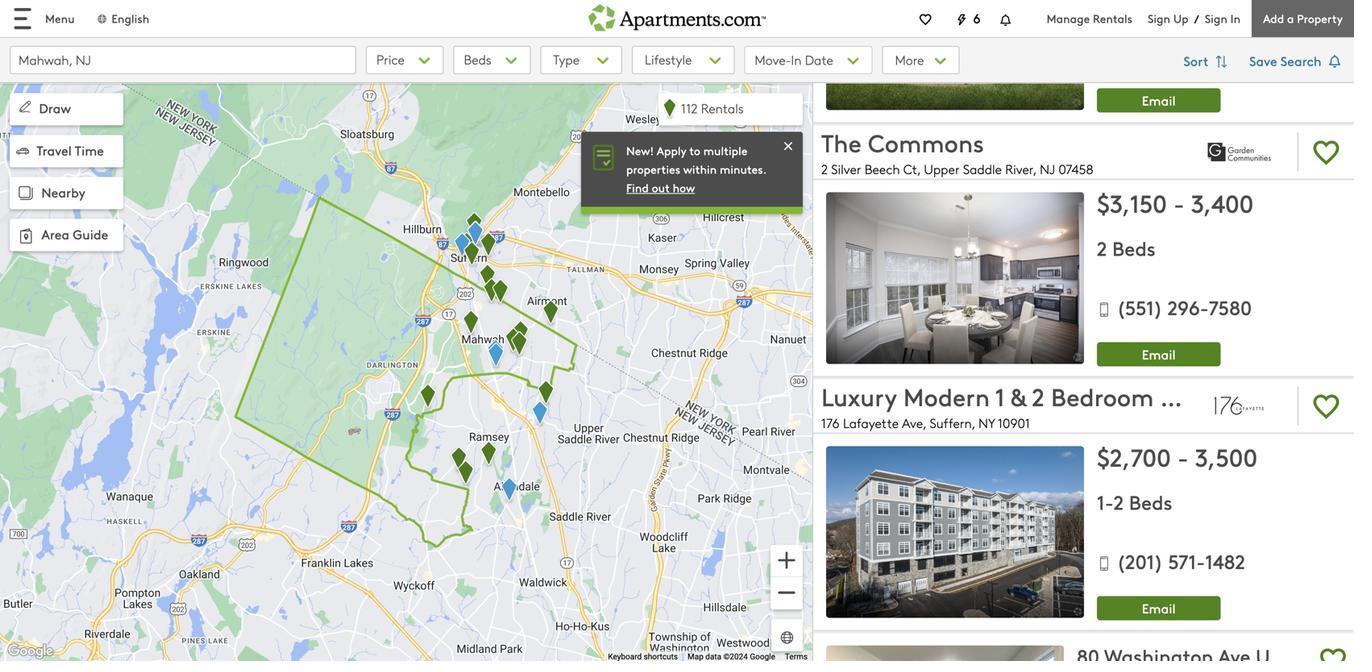 Task type: describe. For each thing, give the bounding box(es) containing it.
1482
[[1205, 548, 1245, 575]]

in inside move-in date button
[[791, 51, 802, 69]]

property
[[1297, 10, 1343, 26]]

ave,
[[902, 414, 926, 432]]

- for $2,700
[[1178, 440, 1189, 473]]

the
[[821, 125, 862, 159]]

Location or Point of Interest text field
[[10, 46, 356, 74]]

bedroom
[[1051, 379, 1154, 413]]

1
[[995, 379, 1005, 413]]

draw button
[[10, 93, 123, 125]]

the commons 2 silver beech ct, upper saddle river, nj 07458
[[821, 125, 1094, 178]]

building photo - luxury modern 1 & 2 bedroom apartment homes image
[[826, 446, 1084, 618]]

1 vertical spatial beds
[[1112, 235, 1156, 261]]

travel time button
[[10, 135, 123, 167]]

suffern,
[[930, 414, 975, 432]]

map region
[[0, 59, 1017, 661]]

margin image
[[16, 144, 29, 157]]

2 down $2,700
[[1114, 488, 1124, 515]]

571-
[[1169, 548, 1205, 575]]

find
[[626, 180, 649, 196]]

lifestyle
[[645, 50, 692, 68]]

$3,150
[[1097, 186, 1167, 219]]

time
[[75, 141, 104, 159]]

travel time
[[37, 141, 104, 159]]

ct,
[[904, 160, 921, 178]]

2 vertical spatial beds
[[1129, 488, 1173, 515]]

save search button
[[1250, 46, 1345, 78]]

$3,150 - 3,400
[[1097, 186, 1254, 219]]

guide
[[73, 225, 108, 243]]

10901
[[998, 414, 1030, 432]]

3,400
[[1191, 186, 1254, 219]]

find out how link
[[626, 180, 695, 196]]

garden homes image
[[1195, 128, 1288, 175]]

lifestyle button
[[632, 46, 735, 74]]

out
[[652, 180, 670, 196]]

$2,700
[[1097, 440, 1171, 473]]

sort
[[1184, 52, 1212, 70]]

luxury
[[821, 379, 897, 413]]

google image
[[4, 641, 57, 661]]

2 sign from the left
[[1205, 10, 1228, 26]]

(201) 571-1482
[[1117, 548, 1245, 575]]

silver
[[831, 160, 861, 178]]

nj
[[1040, 160, 1055, 178]]

(551)
[[1117, 294, 1163, 321]]

up
[[1174, 10, 1189, 26]]

email for $2,700
[[1142, 599, 1176, 617]]

7580
[[1209, 294, 1252, 321]]

(201) 571-1482 link
[[1097, 535, 1345, 575]]

add a property link
[[1252, 0, 1354, 37]]

margin image for nearby
[[15, 182, 37, 205]]

menu button
[[0, 0, 88, 37]]

area
[[41, 225, 69, 243]]

english link
[[96, 10, 149, 26]]

email for $3,150
[[1142, 345, 1176, 363]]

commons
[[868, 125, 984, 159]]

margin image for draw
[[16, 98, 34, 116]]

rentals for manage
[[1093, 10, 1133, 26]]

multiple
[[704, 143, 748, 158]]

properties
[[626, 161, 680, 177]]

112 rentals
[[681, 99, 744, 117]]

price
[[376, 50, 405, 68]]

2 inside luxury modern 1 & 2 bedroom apartment home 176 lafayette ave, suffern, ny 10901
[[1032, 379, 1045, 413]]

move-in date button
[[744, 46, 873, 74]]

how
[[673, 180, 695, 196]]

more
[[895, 51, 928, 69]]

in inside manage rentals sign up / sign in
[[1231, 10, 1241, 26]]

(201)
[[1117, 548, 1163, 575]]

move-
[[755, 51, 791, 69]]

minutes.
[[720, 161, 767, 177]]

add a property
[[1263, 10, 1343, 26]]

apartments.com logo image
[[588, 0, 766, 31]]

type
[[553, 50, 580, 68]]



Task type: vqa. For each thing, say whether or not it's contained in the screenshot.
3,400
yes



Task type: locate. For each thing, give the bounding box(es) containing it.
save search
[[1250, 52, 1325, 70]]

margin image
[[16, 98, 34, 116], [15, 182, 37, 205], [15, 225, 37, 247]]

07458
[[1059, 160, 1094, 178]]

email button down sort
[[1097, 88, 1221, 112]]

save
[[1250, 52, 1278, 70]]

margin image inside nearby link
[[15, 182, 37, 205]]

sign up link
[[1148, 10, 1189, 26]]

manage rentals sign up / sign in
[[1047, 10, 1241, 26]]

0 vertical spatial beds
[[464, 50, 491, 68]]

rentals inside manage rentals sign up / sign in
[[1093, 10, 1133, 26]]

margin image left 'nearby'
[[15, 182, 37, 205]]

in left add
[[1231, 10, 1241, 26]]

1 email button from the top
[[1097, 88, 1221, 112]]

email button for $3,150
[[1097, 342, 1221, 366]]

email button for $2,700
[[1097, 596, 1221, 620]]

beds right 1-
[[1129, 488, 1173, 515]]

1 horizontal spatial in
[[1231, 10, 1241, 26]]

modern
[[903, 379, 990, 413]]

a
[[1287, 10, 1294, 26]]

new!
[[626, 143, 654, 158]]

1 horizontal spatial rentals
[[1093, 10, 1133, 26]]

ny
[[979, 414, 995, 432]]

0 vertical spatial in
[[1231, 10, 1241, 26]]

2 vertical spatial email
[[1142, 599, 1176, 617]]

in left date
[[791, 51, 802, 69]]

rentals right 'manage'
[[1093, 10, 1133, 26]]

price button
[[366, 46, 444, 74]]

building photo - the commons image
[[826, 192, 1084, 364]]

0 horizontal spatial rentals
[[701, 99, 744, 117]]

(551) 296-7580
[[1117, 294, 1252, 321]]

1 email from the top
[[1142, 91, 1176, 109]]

move-in date
[[755, 51, 833, 69]]

rentals right 112
[[701, 99, 744, 117]]

date
[[805, 51, 833, 69]]

2 email button from the top
[[1097, 342, 1221, 366]]

nearby
[[41, 183, 85, 201]]

2 email from the top
[[1142, 345, 1176, 363]]

1 vertical spatial in
[[791, 51, 802, 69]]

margin image inside area guide button
[[15, 225, 37, 247]]

onekey, llc. image
[[1195, 382, 1288, 429]]

6
[[973, 9, 981, 27]]

luxury modern 1 & 2 bedroom apartment home 176 lafayette ave, suffern, ny 10901
[[821, 379, 1354, 432]]

3 email button from the top
[[1097, 596, 1221, 620]]

margin image inside draw button
[[16, 98, 34, 116]]

rentals for 112
[[701, 99, 744, 117]]

area guide button
[[10, 219, 123, 251]]

2 left silver
[[821, 160, 828, 178]]

1 vertical spatial -
[[1178, 440, 1189, 473]]

1 vertical spatial margin image
[[15, 182, 37, 205]]

2 beds
[[1097, 235, 1156, 261]]

beds inside button
[[464, 50, 491, 68]]

0 vertical spatial -
[[1174, 186, 1185, 219]]

nearby link
[[10, 177, 123, 209]]

&
[[1011, 379, 1026, 413]]

sign left up
[[1148, 10, 1171, 26]]

add
[[1263, 10, 1284, 26]]

beds button
[[453, 46, 531, 74]]

2 inside the commons 2 silver beech ct, upper saddle river, nj 07458
[[821, 160, 828, 178]]

0 vertical spatial email
[[1142, 91, 1176, 109]]

(551) 296-7580 link
[[1097, 282, 1345, 321]]

email down the (201)
[[1142, 599, 1176, 617]]

0 vertical spatial email button
[[1097, 88, 1221, 112]]

upper
[[924, 160, 960, 178]]

building photo - ramapo gardens image
[[826, 0, 1084, 110]]

home
[[1293, 379, 1354, 413]]

176
[[821, 414, 840, 432]]

new! apply to multiple properties within minutes. find out how
[[626, 143, 767, 196]]

menu
[[45, 10, 75, 26]]

rentals
[[1093, 10, 1133, 26], [701, 99, 744, 117]]

training image
[[780, 138, 796, 154]]

manage rentals link
[[1047, 10, 1148, 26]]

saddle
[[963, 160, 1002, 178]]

draw
[[39, 99, 71, 117]]

2
[[821, 160, 828, 178], [1097, 235, 1107, 261], [1032, 379, 1045, 413], [1114, 488, 1124, 515]]

travel
[[37, 141, 72, 159]]

-
[[1174, 186, 1185, 219], [1178, 440, 1189, 473]]

margin image left draw
[[16, 98, 34, 116]]

1 sign from the left
[[1148, 10, 1171, 26]]

0 vertical spatial rentals
[[1093, 10, 1133, 26]]

3,500
[[1195, 440, 1258, 473]]

email button down (551)
[[1097, 342, 1221, 366]]

search
[[1281, 52, 1322, 70]]

email
[[1142, 91, 1176, 109], [1142, 345, 1176, 363], [1142, 599, 1176, 617]]

email down (551)
[[1142, 345, 1176, 363]]

area guide
[[41, 225, 108, 243]]

1 vertical spatial email button
[[1097, 342, 1221, 366]]

beds
[[464, 50, 491, 68], [1112, 235, 1156, 261], [1129, 488, 1173, 515]]

to
[[689, 143, 701, 158]]

building photo - 80 washington ave image
[[826, 645, 1064, 661]]

river,
[[1005, 160, 1037, 178]]

- left 3,400
[[1174, 186, 1185, 219]]

/
[[1194, 11, 1199, 26]]

email button
[[1097, 88, 1221, 112], [1097, 342, 1221, 366], [1097, 596, 1221, 620]]

sign right /
[[1205, 10, 1228, 26]]

apply
[[657, 143, 687, 158]]

296-
[[1168, 294, 1209, 321]]

margin image left area
[[15, 225, 37, 247]]

apartment
[[1160, 379, 1286, 413]]

112
[[681, 99, 698, 117]]

satellite view image
[[778, 628, 796, 647]]

2 vertical spatial margin image
[[15, 225, 37, 247]]

2 vertical spatial email button
[[1097, 596, 1221, 620]]

- left 3,500
[[1178, 440, 1189, 473]]

1-
[[1097, 488, 1114, 515]]

0 vertical spatial margin image
[[16, 98, 34, 116]]

1 vertical spatial email
[[1142, 345, 1176, 363]]

1 vertical spatial rentals
[[701, 99, 744, 117]]

- for $3,150
[[1174, 186, 1185, 219]]

0 horizontal spatial sign
[[1148, 10, 1171, 26]]

more button
[[882, 46, 960, 74]]

2 right "&"
[[1032, 379, 1045, 413]]

margin image for area guide
[[15, 225, 37, 247]]

manage
[[1047, 10, 1090, 26]]

english
[[112, 10, 149, 26]]

type button
[[540, 46, 622, 74]]

1-2 beds
[[1097, 488, 1173, 515]]

beds right price button
[[464, 50, 491, 68]]

within
[[683, 161, 717, 177]]

$2,700 - 3,500
[[1097, 440, 1258, 473]]

in
[[1231, 10, 1241, 26], [791, 51, 802, 69]]

email button down the (201)
[[1097, 596, 1221, 620]]

lafayette
[[843, 414, 899, 432]]

1 horizontal spatial sign
[[1205, 10, 1228, 26]]

beds down $3,150
[[1112, 235, 1156, 261]]

email down sort button
[[1142, 91, 1176, 109]]

sign in link
[[1205, 10, 1241, 26]]

0 horizontal spatial in
[[791, 51, 802, 69]]

3 email from the top
[[1142, 599, 1176, 617]]

beech
[[865, 160, 900, 178]]

2 down $3,150
[[1097, 235, 1107, 261]]



